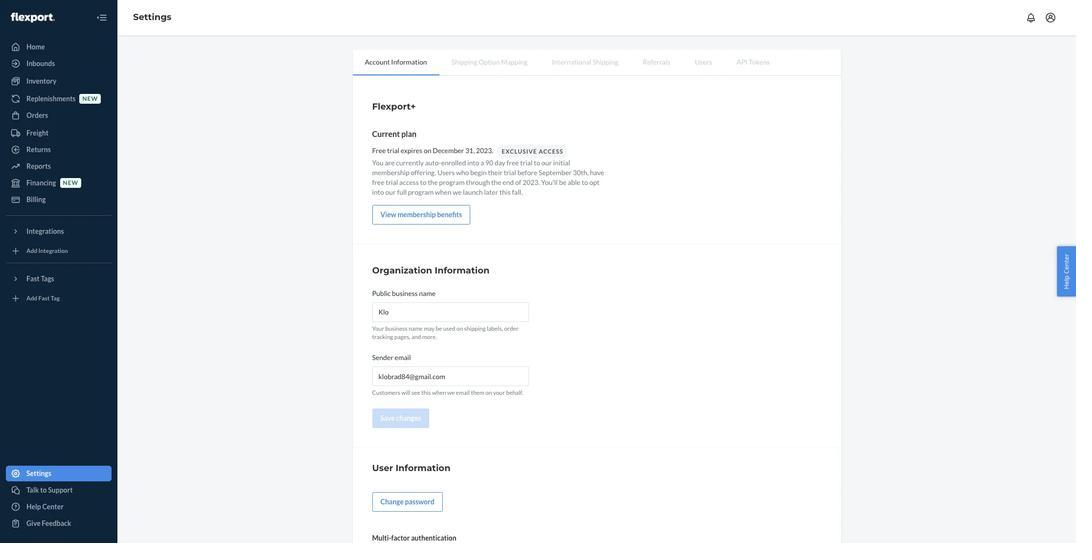 Task type: vqa. For each thing, say whether or not it's contained in the screenshot.
United States: + 1 icon
no



Task type: locate. For each thing, give the bounding box(es) containing it.
this down end
[[500, 188, 511, 196]]

fast tags button
[[6, 271, 112, 287]]

users left api
[[695, 58, 713, 66]]

1 vertical spatial this
[[422, 389, 431, 397]]

free right day
[[507, 159, 519, 167]]

billing
[[26, 195, 46, 204]]

0 vertical spatial information
[[391, 58, 427, 66]]

behalf.
[[506, 389, 523, 397]]

program
[[439, 178, 465, 187], [408, 188, 434, 196]]

0 vertical spatial fast
[[26, 275, 40, 283]]

be inside you are currently auto-enrolled into a 90 day free trial to our initial membership offering. users who begin their trial before september 30th, have free trial access to the program through the end of 2023. you'll be able to opt into our full program when we launch later this fall.
[[559, 178, 567, 187]]

auto-
[[425, 159, 441, 167]]

add integration link
[[6, 243, 112, 259]]

0 vertical spatial this
[[500, 188, 511, 196]]

benefits
[[437, 211, 462, 219]]

settings inside 'link'
[[26, 470, 51, 478]]

new down reports link
[[63, 179, 78, 187]]

1 vertical spatial program
[[408, 188, 434, 196]]

2 vertical spatial information
[[396, 463, 451, 474]]

2 horizontal spatial on
[[486, 389, 492, 397]]

public business name
[[372, 289, 436, 298]]

information up business name text field
[[435, 265, 490, 276]]

0 vertical spatial name
[[419, 289, 436, 298]]

0 horizontal spatial shipping
[[452, 58, 478, 66]]

exclusive access
[[502, 148, 564, 155]]

more.
[[422, 334, 437, 341]]

international
[[552, 58, 592, 66]]

business down "organization"
[[392, 289, 418, 298]]

1 vertical spatial center
[[42, 503, 64, 511]]

0 vertical spatial program
[[439, 178, 465, 187]]

users down enrolled
[[438, 168, 455, 177]]

new
[[82, 95, 98, 103], [63, 179, 78, 187]]

0 horizontal spatial help center
[[26, 503, 64, 511]]

1 horizontal spatial help
[[1063, 276, 1072, 290]]

be inside your business name may be used on shipping labels, order tracking pages, and more.
[[436, 325, 442, 332]]

we left launch
[[453, 188, 462, 196]]

program down access
[[408, 188, 434, 196]]

0 horizontal spatial help
[[26, 503, 41, 511]]

1 horizontal spatial the
[[492, 178, 502, 187]]

free down you
[[372, 178, 385, 187]]

information for account information
[[391, 58, 427, 66]]

save
[[381, 414, 395, 423]]

new up orders link at the top
[[82, 95, 98, 103]]

1 vertical spatial membership
[[398, 211, 436, 219]]

information for organization information
[[435, 265, 490, 276]]

tab list
[[353, 50, 842, 76]]

shipping right international
[[593, 58, 619, 66]]

0 horizontal spatial users
[[438, 168, 455, 177]]

email left them
[[456, 389, 470, 397]]

1 vertical spatial be
[[436, 325, 442, 332]]

help center inside button
[[1063, 254, 1072, 290]]

information inside account information tab
[[391, 58, 427, 66]]

close navigation image
[[96, 12, 108, 24]]

who
[[456, 168, 469, 177]]

fall.
[[512, 188, 523, 196]]

to right talk in the left bottom of the page
[[40, 486, 47, 495]]

0 vertical spatial email
[[395, 354, 411, 362]]

0 vertical spatial be
[[559, 178, 567, 187]]

enrolled
[[441, 159, 466, 167]]

business inside your business name may be used on shipping labels, order tracking pages, and more.
[[386, 325, 408, 332]]

1 horizontal spatial email
[[456, 389, 470, 397]]

into left a
[[468, 159, 480, 167]]

opt
[[590, 178, 600, 187]]

2 add from the top
[[26, 295, 37, 302]]

0 vertical spatial business
[[392, 289, 418, 298]]

1 vertical spatial new
[[63, 179, 78, 187]]

users tab
[[683, 50, 725, 74]]

0 vertical spatial help center
[[1063, 254, 1072, 290]]

1 horizontal spatial this
[[500, 188, 511, 196]]

1 horizontal spatial settings
[[133, 12, 172, 23]]

1 vertical spatial settings
[[26, 470, 51, 478]]

1 vertical spatial email
[[456, 389, 470, 397]]

2 shipping from the left
[[593, 58, 619, 66]]

1 vertical spatial our
[[386, 188, 396, 196]]

flexport logo image
[[11, 13, 55, 22]]

trial up full
[[386, 178, 398, 187]]

help center link
[[6, 499, 112, 515]]

our
[[542, 159, 552, 167], [386, 188, 396, 196]]

expires
[[401, 146, 423, 155]]

0 horizontal spatial center
[[42, 503, 64, 511]]

add left integration
[[26, 247, 37, 255]]

1 vertical spatial 2023.
[[523, 178, 540, 187]]

on up auto-
[[424, 146, 432, 155]]

information up password
[[396, 463, 451, 474]]

account information tab
[[353, 50, 440, 75]]

membership inside you are currently auto-enrolled into a 90 day free trial to our initial membership offering. users who begin their trial before september 30th, have free trial access to the program through the end of 2023. you'll be able to opt into our full program when we launch later this fall.
[[372, 168, 410, 177]]

users inside tab
[[695, 58, 713, 66]]

shipping
[[464, 325, 486, 332]]

1 horizontal spatial program
[[439, 178, 465, 187]]

business for public
[[392, 289, 418, 298]]

our left full
[[386, 188, 396, 196]]

plan
[[402, 129, 417, 139]]

trial up end
[[504, 168, 516, 177]]

name down organization information
[[419, 289, 436, 298]]

membership down are
[[372, 168, 410, 177]]

30th,
[[573, 168, 589, 177]]

trial up are
[[387, 146, 400, 155]]

0 horizontal spatial be
[[436, 325, 442, 332]]

free trial expires on december 31, 2023.
[[372, 146, 494, 155]]

0 horizontal spatial into
[[372, 188, 384, 196]]

fast left tags
[[26, 275, 40, 283]]

on right used
[[457, 325, 463, 332]]

open notifications image
[[1026, 12, 1038, 24]]

we down "email address" text field
[[448, 389, 455, 397]]

2023.
[[476, 146, 494, 155], [523, 178, 540, 187]]

api tokens tab
[[725, 50, 783, 74]]

free
[[507, 159, 519, 167], [372, 178, 385, 187]]

financing
[[26, 179, 56, 187]]

flexport+
[[372, 101, 416, 112]]

membership down full
[[398, 211, 436, 219]]

we
[[453, 188, 462, 196], [448, 389, 455, 397]]

tokens
[[749, 58, 770, 66]]

add
[[26, 247, 37, 255], [26, 295, 37, 302]]

freight link
[[6, 125, 112, 141]]

business up pages,
[[386, 325, 408, 332]]

talk
[[26, 486, 39, 495]]

0 horizontal spatial new
[[63, 179, 78, 187]]

0 horizontal spatial email
[[395, 354, 411, 362]]

1 horizontal spatial help center
[[1063, 254, 1072, 290]]

on
[[424, 146, 432, 155], [457, 325, 463, 332], [486, 389, 492, 397]]

1 horizontal spatial our
[[542, 159, 552, 167]]

end
[[503, 178, 514, 187]]

offering.
[[411, 168, 436, 177]]

december
[[433, 146, 464, 155]]

used
[[443, 325, 456, 332]]

0 vertical spatial center
[[1063, 254, 1072, 274]]

0 horizontal spatial on
[[424, 146, 432, 155]]

0 vertical spatial new
[[82, 95, 98, 103]]

1 horizontal spatial users
[[695, 58, 713, 66]]

1 horizontal spatial be
[[559, 178, 567, 187]]

to inside button
[[40, 486, 47, 495]]

to down offering. at left
[[420, 178, 427, 187]]

1 vertical spatial into
[[372, 188, 384, 196]]

add down fast tags
[[26, 295, 37, 302]]

we inside you are currently auto-enrolled into a 90 day free trial to our initial membership offering. users who begin their trial before september 30th, have free trial access to the program through the end of 2023. you'll be able to opt into our full program when we launch later this fall.
[[453, 188, 462, 196]]

when up benefits on the top left
[[435, 188, 452, 196]]

1 horizontal spatial settings link
[[133, 12, 172, 23]]

add inside "link"
[[26, 295, 37, 302]]

option
[[479, 58, 500, 66]]

0 vertical spatial free
[[507, 159, 519, 167]]

new for financing
[[63, 179, 78, 187]]

name for public business name
[[419, 289, 436, 298]]

email
[[395, 354, 411, 362], [456, 389, 470, 397]]

1 horizontal spatial shipping
[[593, 58, 619, 66]]

referrals
[[643, 58, 671, 66]]

0 vertical spatial settings link
[[133, 12, 172, 23]]

billing link
[[6, 192, 112, 208]]

1 horizontal spatial into
[[468, 159, 480, 167]]

1 vertical spatial name
[[409, 325, 423, 332]]

2 vertical spatial on
[[486, 389, 492, 397]]

Email address text field
[[372, 367, 529, 386]]

email right sender
[[395, 354, 411, 362]]

center
[[1063, 254, 1072, 274], [42, 503, 64, 511]]

information
[[391, 58, 427, 66], [435, 265, 490, 276], [396, 463, 451, 474]]

reports link
[[6, 159, 112, 174]]

1 horizontal spatial center
[[1063, 254, 1072, 274]]

inventory link
[[6, 73, 112, 89]]

information right account
[[391, 58, 427, 66]]

1 horizontal spatial on
[[457, 325, 463, 332]]

membership inside view membership benefits button
[[398, 211, 436, 219]]

multi-factor authentication
[[372, 534, 457, 543]]

1 vertical spatial help
[[26, 503, 41, 511]]

0 horizontal spatial settings
[[26, 470, 51, 478]]

0 horizontal spatial 2023.
[[476, 146, 494, 155]]

1 add from the top
[[26, 247, 37, 255]]

home link
[[6, 39, 112, 55]]

the down offering. at left
[[428, 178, 438, 187]]

1 vertical spatial we
[[448, 389, 455, 397]]

view membership benefits
[[381, 211, 462, 219]]

the
[[428, 178, 438, 187], [492, 178, 502, 187]]

shipping inside international shipping tab
[[593, 58, 619, 66]]

help center
[[1063, 254, 1072, 290], [26, 503, 64, 511]]

into left full
[[372, 188, 384, 196]]

0 horizontal spatial our
[[386, 188, 396, 196]]

save changes
[[381, 414, 421, 423]]

2 the from the left
[[492, 178, 502, 187]]

0 vertical spatial we
[[453, 188, 462, 196]]

be
[[559, 178, 567, 187], [436, 325, 442, 332]]

help
[[1063, 276, 1072, 290], [26, 503, 41, 511]]

be left able
[[559, 178, 567, 187]]

0 vertical spatial users
[[695, 58, 713, 66]]

1 horizontal spatial new
[[82, 95, 98, 103]]

integration
[[38, 247, 68, 255]]

0 vertical spatial membership
[[372, 168, 410, 177]]

Business name text field
[[372, 303, 529, 322]]

2023. down before
[[523, 178, 540, 187]]

0 vertical spatial help
[[1063, 276, 1072, 290]]

settings link
[[133, 12, 172, 23], [6, 466, 112, 482]]

name up "and"
[[409, 325, 423, 332]]

shipping left option
[[452, 58, 478, 66]]

1 vertical spatial fast
[[38, 295, 50, 302]]

international shipping tab
[[540, 50, 631, 74]]

2023. up a
[[476, 146, 494, 155]]

0 horizontal spatial settings link
[[6, 466, 112, 482]]

our down access
[[542, 159, 552, 167]]

2023. inside you are currently auto-enrolled into a 90 day free trial to our initial membership offering. users who begin their trial before september 30th, have free trial access to the program through the end of 2023. you'll be able to opt into our full program when we launch later this fall.
[[523, 178, 540, 187]]

0 vertical spatial into
[[468, 159, 480, 167]]

1 vertical spatial free
[[372, 178, 385, 187]]

0 vertical spatial when
[[435, 188, 452, 196]]

access
[[400, 178, 419, 187]]

0 horizontal spatial the
[[428, 178, 438, 187]]

0 vertical spatial our
[[542, 159, 552, 167]]

able
[[568, 178, 581, 187]]

them
[[471, 389, 485, 397]]

you
[[372, 159, 384, 167]]

1 vertical spatial add
[[26, 295, 37, 302]]

this right "see"
[[422, 389, 431, 397]]

1 horizontal spatial 2023.
[[523, 178, 540, 187]]

1 horizontal spatial free
[[507, 159, 519, 167]]

when down "email address" text field
[[432, 389, 446, 397]]

1 vertical spatial information
[[435, 265, 490, 276]]

on left the your
[[486, 389, 492, 397]]

shipping
[[452, 58, 478, 66], [593, 58, 619, 66]]

order
[[504, 325, 519, 332]]

0 vertical spatial add
[[26, 247, 37, 255]]

1 vertical spatial business
[[386, 325, 408, 332]]

users
[[695, 58, 713, 66], [438, 168, 455, 177]]

0 horizontal spatial this
[[422, 389, 431, 397]]

center inside the 'help center' button
[[1063, 254, 1072, 274]]

the down their
[[492, 178, 502, 187]]

name inside your business name may be used on shipping labels, order tracking pages, and more.
[[409, 325, 423, 332]]

trial
[[387, 146, 400, 155], [521, 159, 533, 167], [504, 168, 516, 177], [386, 178, 398, 187]]

1 shipping from the left
[[452, 58, 478, 66]]

program down who
[[439, 178, 465, 187]]

be right may
[[436, 325, 442, 332]]

customers
[[372, 389, 401, 397]]

organization information
[[372, 265, 490, 276]]

1 vertical spatial users
[[438, 168, 455, 177]]

fast left tag
[[38, 295, 50, 302]]

1 vertical spatial on
[[457, 325, 463, 332]]



Task type: describe. For each thing, give the bounding box(es) containing it.
inbounds
[[26, 59, 55, 68]]

1 the from the left
[[428, 178, 438, 187]]

give feedback button
[[6, 516, 112, 532]]

change password
[[381, 498, 435, 507]]

view membership benefits link
[[372, 205, 471, 225]]

account
[[365, 58, 390, 66]]

view
[[381, 211, 397, 219]]

give feedback
[[26, 520, 71, 528]]

help inside button
[[1063, 276, 1072, 290]]

users inside you are currently auto-enrolled into a 90 day free trial to our initial membership offering. users who begin their trial before september 30th, have free trial access to the program through the end of 2023. you'll be able to opt into our full program when we launch later this fall.
[[438, 168, 455, 177]]

sender
[[372, 354, 394, 362]]

1 vertical spatial when
[[432, 389, 446, 397]]

when inside you are currently auto-enrolled into a 90 day free trial to our initial membership offering. users who begin their trial before september 30th, have free trial access to the program through the end of 2023. you'll be able to opt into our full program when we launch later this fall.
[[435, 188, 452, 196]]

mapping
[[501, 58, 528, 66]]

tags
[[41, 275, 54, 283]]

tracking
[[372, 334, 393, 341]]

add for add integration
[[26, 247, 37, 255]]

factor
[[392, 534, 410, 543]]

api tokens
[[737, 58, 770, 66]]

will
[[402, 389, 411, 397]]

a
[[481, 159, 484, 167]]

this inside you are currently auto-enrolled into a 90 day free trial to our initial membership offering. users who begin their trial before september 30th, have free trial access to the program through the end of 2023. you'll be able to opt into our full program when we launch later this fall.
[[500, 188, 511, 196]]

add integration
[[26, 247, 68, 255]]

have
[[590, 168, 605, 177]]

talk to support
[[26, 486, 73, 495]]

0 vertical spatial on
[[424, 146, 432, 155]]

shipping inside the shipping option mapping 'tab'
[[452, 58, 478, 66]]

orders
[[26, 111, 48, 119]]

open account menu image
[[1045, 12, 1057, 24]]

your business name may be used on shipping labels, order tracking pages, and more.
[[372, 325, 519, 341]]

support
[[48, 486, 73, 495]]

begin
[[471, 168, 487, 177]]

new for replenishments
[[82, 95, 98, 103]]

returns link
[[6, 142, 112, 158]]

replenishments
[[26, 95, 76, 103]]

inventory
[[26, 77, 56, 85]]

integrations button
[[6, 224, 112, 239]]

to left opt
[[582, 178, 589, 187]]

full
[[397, 188, 407, 196]]

tag
[[51, 295, 60, 302]]

organization
[[372, 265, 432, 276]]

sender email
[[372, 354, 411, 362]]

free
[[372, 146, 386, 155]]

31,
[[466, 146, 475, 155]]

change
[[381, 498, 404, 507]]

later
[[484, 188, 499, 196]]

trial up before
[[521, 159, 533, 167]]

orders link
[[6, 108, 112, 123]]

through
[[466, 178, 490, 187]]

home
[[26, 43, 45, 51]]

access
[[539, 148, 564, 155]]

1 vertical spatial settings link
[[6, 466, 112, 482]]

initial
[[554, 159, 570, 167]]

labels,
[[487, 325, 503, 332]]

shipping option mapping tab
[[440, 50, 540, 74]]

information for user information
[[396, 463, 451, 474]]

your
[[372, 325, 385, 332]]

public
[[372, 289, 391, 298]]

customers will see this when we email them on your behalf.
[[372, 389, 523, 397]]

user
[[372, 463, 393, 474]]

0 vertical spatial 2023.
[[476, 146, 494, 155]]

multi-
[[372, 534, 392, 543]]

0 horizontal spatial free
[[372, 178, 385, 187]]

90
[[486, 159, 494, 167]]

add fast tag
[[26, 295, 60, 302]]

center inside help center link
[[42, 503, 64, 511]]

tab list containing account information
[[353, 50, 842, 76]]

give
[[26, 520, 40, 528]]

save changes button
[[372, 409, 430, 429]]

freight
[[26, 129, 49, 137]]

view membership benefits button
[[372, 205, 471, 225]]

international shipping
[[552, 58, 619, 66]]

0 vertical spatial settings
[[133, 12, 172, 23]]

add for add fast tag
[[26, 295, 37, 302]]

fast inside dropdown button
[[26, 275, 40, 283]]

may
[[424, 325, 435, 332]]

your
[[493, 389, 505, 397]]

day
[[495, 159, 506, 167]]

returns
[[26, 145, 51, 154]]

referrals tab
[[631, 50, 683, 74]]

password
[[405, 498, 435, 507]]

add fast tag link
[[6, 291, 112, 307]]

talk to support button
[[6, 483, 112, 498]]

see
[[412, 389, 421, 397]]

before
[[518, 168, 538, 177]]

user information
[[372, 463, 451, 474]]

1 vertical spatial help center
[[26, 503, 64, 511]]

name for your business name may be used on shipping labels, order tracking pages, and more.
[[409, 325, 423, 332]]

fast inside add fast tag "link"
[[38, 295, 50, 302]]

0 horizontal spatial program
[[408, 188, 434, 196]]

their
[[488, 168, 503, 177]]

are
[[385, 159, 395, 167]]

and
[[412, 334, 421, 341]]

of
[[515, 178, 522, 187]]

on inside your business name may be used on shipping labels, order tracking pages, and more.
[[457, 325, 463, 332]]

september
[[539, 168, 572, 177]]

business for your
[[386, 325, 408, 332]]

change password button
[[372, 493, 443, 512]]

integrations
[[26, 227, 64, 236]]

current
[[372, 129, 400, 139]]

to down exclusive access on the top
[[534, 159, 541, 167]]

you'll
[[542, 178, 558, 187]]

changes
[[396, 414, 421, 423]]



